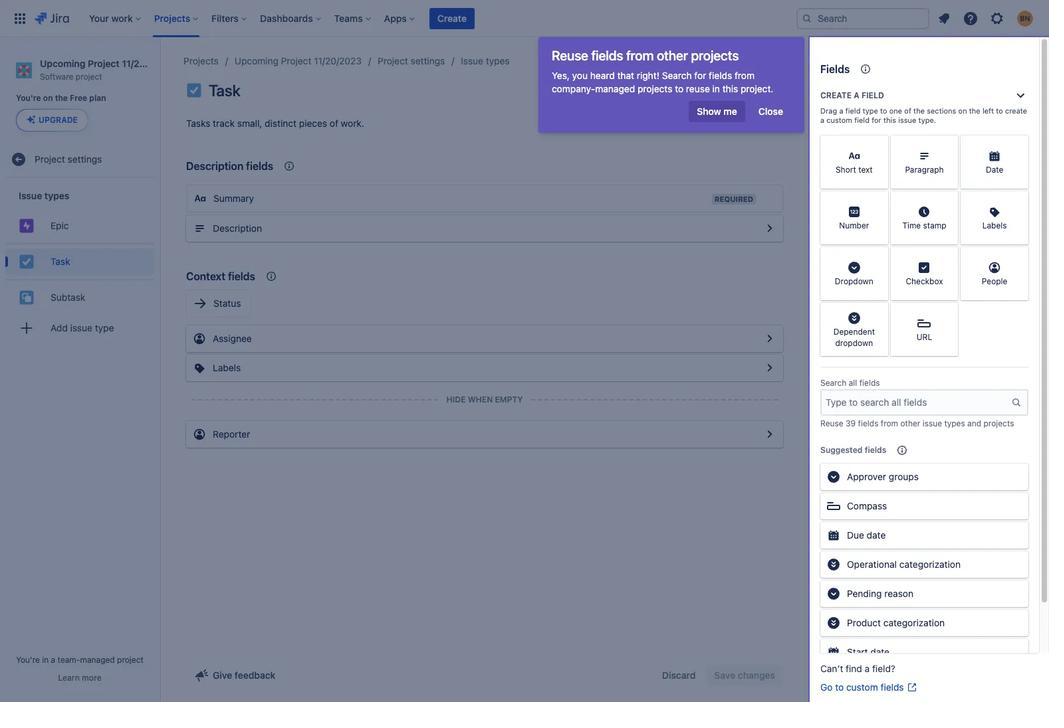 Task type: describe. For each thing, give the bounding box(es) containing it.
0 horizontal spatial on
[[43, 93, 53, 103]]

0 vertical spatial from
[[626, 48, 654, 63]]

1 vertical spatial project settings link
[[5, 146, 154, 173]]

date
[[986, 165, 1004, 175]]

2 horizontal spatial issue
[[923, 419, 942, 429]]

create button
[[429, 8, 475, 29]]

2 vertical spatial field
[[854, 116, 870, 124]]

show me
[[697, 106, 737, 117]]

add issue type
[[51, 322, 114, 334]]

due date button
[[820, 523, 1029, 549]]

1 horizontal spatial labels
[[982, 221, 1007, 231]]

learn more
[[58, 674, 102, 683]]

status
[[213, 298, 241, 309]]

feedback
[[235, 670, 276, 681]]

subtask
[[51, 292, 85, 303]]

heard
[[590, 70, 615, 81]]

workflow
[[711, 84, 751, 96]]

to right left
[[996, 106, 1003, 115]]

task inside group
[[51, 256, 70, 267]]

more information about the context fields image
[[263, 269, 279, 285]]

field for create
[[862, 90, 884, 100]]

people
[[982, 277, 1008, 287]]

paragraph
[[905, 165, 944, 175]]

add issue type image
[[19, 321, 35, 337]]

task group
[[5, 244, 154, 279]]

reporter button
[[186, 422, 783, 448]]

1 vertical spatial from
[[735, 70, 755, 81]]

1 horizontal spatial search
[[820, 378, 847, 388]]

learn more button
[[58, 674, 102, 684]]

learn
[[58, 674, 80, 683]]

software
[[40, 72, 73, 82]]

add issue type button
[[5, 315, 154, 342]]

product
[[847, 618, 881, 629]]

1 vertical spatial other
[[901, 419, 920, 429]]

1 vertical spatial project
[[117, 656, 144, 666]]

discard button
[[654, 666, 704, 687]]

work.
[[341, 118, 364, 129]]

projects link
[[184, 53, 219, 69]]

epic
[[51, 220, 69, 231]]

fields left more information about the suggested fields image
[[865, 445, 887, 455]]

project down 'upgrade' 'button'
[[35, 154, 65, 165]]

this link will be opened in a new tab image
[[907, 683, 917, 693]]

for inside drag a field type to one of the sections on the left to create a custom field for this issue type.
[[872, 116, 881, 124]]

more
[[82, 674, 102, 683]]

on inside drag a field type to one of the sections on the left to create a custom field for this issue type.
[[958, 106, 967, 115]]

open field configuration image inside the reporter button
[[762, 427, 778, 443]]

search all fields
[[820, 378, 880, 388]]

0 horizontal spatial settings
[[68, 154, 102, 165]]

0 horizontal spatial managed
[[80, 656, 115, 666]]

yes,
[[552, 70, 570, 81]]

you
[[572, 70, 588, 81]]

primary element
[[8, 0, 797, 37]]

issue type icon image
[[186, 82, 202, 98]]

dependent
[[834, 327, 875, 337]]

description button
[[186, 215, 783, 242]]

2 vertical spatial types
[[944, 419, 965, 429]]

fields
[[820, 63, 850, 75]]

categorization for operational categorization
[[899, 559, 961, 570]]

time stamp
[[903, 221, 946, 231]]

labels inside the labels button
[[213, 362, 241, 374]]

show
[[697, 106, 721, 117]]

sections
[[927, 106, 956, 115]]

labels button
[[186, 355, 783, 382]]

start date button
[[820, 640, 1029, 666]]

you're on the free plan
[[16, 93, 106, 103]]

project down primary element
[[378, 55, 408, 66]]

required
[[715, 195, 753, 203]]

this link will be opened in a new tab image
[[907, 683, 917, 693]]

drag a field type to one of the sections on the left to create a custom field for this issue type.
[[820, 106, 1027, 124]]

fields left this link will be opened in a new tab icon
[[881, 682, 904, 693]]

all
[[849, 378, 857, 388]]

give
[[213, 670, 232, 681]]

go to custom fields link
[[820, 681, 917, 695]]

suggested
[[820, 445, 863, 455]]

one
[[889, 106, 902, 115]]

reuse fields from other projects yes, you heard that right! search for fields from company-managed projects to reuse in this project.
[[552, 48, 774, 94]]

fields up edit workflow
[[709, 70, 732, 81]]

that
[[617, 70, 634, 81]]

compass button
[[820, 493, 1029, 520]]

reporter
[[213, 429, 250, 440]]

issue inside add issue type button
[[70, 322, 92, 334]]

1 vertical spatial projects
[[638, 83, 672, 94]]

0 horizontal spatial the
[[55, 93, 68, 103]]

create for create a field
[[820, 90, 852, 100]]

create
[[1005, 106, 1027, 115]]

types for issue types link
[[486, 55, 510, 66]]

operational
[[847, 559, 897, 570]]

open field configuration image
[[762, 331, 778, 347]]

summary
[[213, 193, 254, 204]]

start date
[[847, 647, 890, 658]]

product categorization
[[847, 618, 945, 629]]

dropdown
[[835, 338, 873, 348]]

custom inside go to custom fields link
[[846, 682, 878, 693]]

track
[[213, 118, 235, 129]]

date for due date
[[867, 530, 886, 541]]

description fields
[[186, 160, 273, 172]]

upgrade button
[[17, 110, 88, 131]]

11/20/2023 for upcoming project 11/20/2023 software project
[[122, 58, 172, 69]]

1 vertical spatial issue types
[[19, 190, 69, 201]]

pieces
[[299, 118, 327, 129]]

reuse 39 fields from other issue types and projects
[[820, 419, 1014, 429]]

group containing issue types
[[5, 178, 154, 350]]

start
[[847, 647, 868, 658]]

team-
[[58, 656, 80, 666]]

left
[[983, 106, 994, 115]]

operational categorization button
[[820, 552, 1029, 578]]

39
[[846, 419, 856, 429]]

distinct
[[265, 118, 297, 129]]

project inside upcoming project 11/20/2023 software project
[[76, 72, 102, 82]]

issue types link
[[461, 53, 510, 69]]

dropdown
[[835, 277, 874, 287]]

1 horizontal spatial projects
[[691, 48, 739, 63]]

0 vertical spatial settings
[[411, 55, 445, 66]]

2 horizontal spatial from
[[881, 419, 898, 429]]

1 horizontal spatial project settings link
[[378, 53, 445, 69]]

fields right 39 on the bottom right of the page
[[858, 419, 879, 429]]

pending
[[847, 588, 882, 600]]

1 horizontal spatial the
[[914, 106, 925, 115]]

discard
[[662, 670, 696, 681]]

pending reason
[[847, 588, 914, 600]]

1 vertical spatial project settings
[[35, 154, 102, 165]]

open field configuration image for summary
[[762, 221, 778, 237]]

pending reason button
[[820, 581, 1029, 608]]

me
[[724, 106, 737, 117]]

text
[[858, 165, 873, 175]]

due date
[[847, 530, 886, 541]]

reuse for fields
[[552, 48, 588, 63]]

subtask link
[[5, 285, 154, 311]]

go
[[820, 682, 833, 693]]

description for description
[[213, 223, 262, 234]]

1 horizontal spatial issue types
[[461, 55, 510, 66]]



Task type: vqa. For each thing, say whether or not it's contained in the screenshot.


Task type: locate. For each thing, give the bounding box(es) containing it.
of
[[904, 106, 911, 115], [330, 118, 338, 129]]

the left left
[[969, 106, 980, 115]]

0 horizontal spatial from
[[626, 48, 654, 63]]

1 vertical spatial issue
[[19, 190, 42, 201]]

of left work.
[[330, 118, 338, 129]]

projects down right!
[[638, 83, 672, 94]]

task
[[209, 81, 240, 100], [51, 256, 70, 267]]

description
[[186, 160, 243, 172], [213, 223, 262, 234]]

1 vertical spatial in
[[42, 656, 49, 666]]

to left reuse
[[675, 83, 684, 94]]

issue types
[[461, 55, 510, 66], [19, 190, 69, 201]]

labels
[[982, 221, 1007, 231], [213, 362, 241, 374]]

2 horizontal spatial the
[[969, 106, 980, 115]]

fields up heard
[[591, 48, 623, 63]]

number
[[839, 221, 869, 231]]

0 horizontal spatial project settings link
[[5, 146, 154, 173]]

fields left more information about the context fields icon
[[228, 271, 255, 283]]

types up epic
[[44, 190, 69, 201]]

0 horizontal spatial of
[[330, 118, 338, 129]]

types inside group
[[44, 190, 69, 201]]

1 horizontal spatial issue
[[898, 116, 916, 124]]

upcoming
[[235, 55, 279, 66], [40, 58, 85, 69]]

categorization down pending reason button
[[884, 618, 945, 629]]

11/20/2023 inside upcoming project 11/20/2023 software project
[[122, 58, 172, 69]]

project settings link down primary element
[[378, 53, 445, 69]]

field?
[[872, 664, 896, 675], [872, 664, 896, 675]]

description down summary
[[213, 223, 262, 234]]

open field configuration image for assignee
[[762, 360, 778, 376]]

this up me
[[723, 83, 738, 94]]

group
[[5, 178, 154, 350]]

description up summary
[[186, 160, 243, 172]]

1 open field configuration image from the top
[[762, 221, 778, 237]]

issue down one
[[898, 116, 916, 124]]

the left the free at the left top of the page
[[55, 93, 68, 103]]

1 vertical spatial task
[[51, 256, 70, 267]]

1 horizontal spatial issue
[[461, 55, 483, 66]]

date inside button
[[867, 530, 886, 541]]

more information about the fields image
[[858, 61, 874, 77]]

for down create a field
[[872, 116, 881, 124]]

1 vertical spatial description
[[213, 223, 262, 234]]

task down epic
[[51, 256, 70, 267]]

jira image
[[35, 10, 69, 26], [35, 10, 69, 26]]

1 vertical spatial custom
[[846, 682, 878, 693]]

1 vertical spatial types
[[44, 190, 69, 201]]

assignee button
[[186, 326, 783, 352]]

0 vertical spatial reuse
[[552, 48, 588, 63]]

in right edit on the top
[[712, 83, 720, 94]]

other up more information about the suggested fields image
[[901, 419, 920, 429]]

approver groups button
[[820, 464, 1029, 491]]

the
[[55, 93, 68, 103], [914, 106, 925, 115], [969, 106, 980, 115]]

project inside upcoming project 11/20/2023 software project
[[88, 58, 120, 69]]

approver groups
[[847, 471, 919, 483]]

project settings down upgrade
[[35, 154, 102, 165]]

this inside 'reuse fields from other projects yes, you heard that right! search for fields from company-managed projects to reuse in this project.'
[[723, 83, 738, 94]]

plan
[[89, 93, 106, 103]]

0 vertical spatial task
[[209, 81, 240, 100]]

create up issue types link
[[437, 12, 467, 24]]

settings down upgrade
[[68, 154, 102, 165]]

Search field
[[797, 8, 929, 29]]

groups
[[889, 471, 919, 483]]

1 horizontal spatial for
[[872, 116, 881, 124]]

open field configuration image inside the labels button
[[762, 360, 778, 376]]

0 vertical spatial labels
[[982, 221, 1007, 231]]

1 vertical spatial field
[[845, 106, 861, 115]]

reuse inside 'reuse fields from other projects yes, you heard that right! search for fields from company-managed projects to reuse in this project.'
[[552, 48, 588, 63]]

to
[[675, 83, 684, 94], [880, 106, 887, 115], [996, 106, 1003, 115], [835, 682, 844, 693]]

0 horizontal spatial task
[[51, 256, 70, 267]]

project.
[[741, 83, 774, 94]]

short text
[[836, 165, 873, 175]]

0 vertical spatial open field configuration image
[[762, 221, 778, 237]]

from up project.
[[735, 70, 755, 81]]

this
[[723, 83, 738, 94], [884, 116, 896, 124]]

upcoming for upcoming project 11/20/2023
[[235, 55, 279, 66]]

operational categorization
[[847, 559, 961, 570]]

of right one
[[904, 106, 911, 115]]

projects up edit workflow button
[[691, 48, 739, 63]]

1 horizontal spatial create
[[820, 90, 852, 100]]

labels up people
[[982, 221, 1007, 231]]

other up right!
[[657, 48, 688, 63]]

types for group containing issue types
[[44, 190, 69, 201]]

1 horizontal spatial project settings
[[378, 55, 445, 66]]

date inside button
[[871, 647, 890, 658]]

free
[[70, 93, 87, 103]]

2 you're from the top
[[16, 656, 40, 666]]

1 vertical spatial categorization
[[884, 618, 945, 629]]

0 vertical spatial projects
[[691, 48, 739, 63]]

projects right and
[[984, 419, 1014, 429]]

2 vertical spatial open field configuration image
[[762, 427, 778, 443]]

upcoming project 11/20/2023 link
[[235, 53, 362, 69]]

2 vertical spatial issue
[[923, 419, 942, 429]]

reuse for 39
[[820, 419, 843, 429]]

0 vertical spatial issue
[[898, 116, 916, 124]]

for inside 'reuse fields from other projects yes, you heard that right! search for fields from company-managed projects to reuse in this project.'
[[694, 70, 706, 81]]

project settings down primary element
[[378, 55, 445, 66]]

1 vertical spatial create
[[820, 90, 852, 100]]

managed inside 'reuse fields from other projects yes, you heard that right! search for fields from company-managed projects to reuse in this project.'
[[595, 83, 635, 94]]

categorization inside button
[[899, 559, 961, 570]]

1 horizontal spatial of
[[904, 106, 911, 115]]

date right due
[[867, 530, 886, 541]]

0 horizontal spatial issue types
[[19, 190, 69, 201]]

11/20/2023 up work.
[[314, 55, 362, 66]]

0 horizontal spatial project settings
[[35, 154, 102, 165]]

checkbox
[[906, 277, 943, 287]]

projects
[[184, 55, 219, 66]]

0 vertical spatial on
[[43, 93, 53, 103]]

edit
[[692, 84, 709, 96]]

custom
[[827, 116, 852, 124], [846, 682, 878, 693]]

other inside 'reuse fields from other projects yes, you heard that right! search for fields from company-managed projects to reuse in this project.'
[[657, 48, 688, 63]]

add
[[51, 322, 68, 334]]

product categorization button
[[820, 610, 1029, 637]]

compass
[[847, 501, 887, 512]]

types left and
[[944, 419, 965, 429]]

project up plan
[[76, 72, 102, 82]]

create inside 'button'
[[437, 12, 467, 24]]

from up more information about the suggested fields image
[[881, 419, 898, 429]]

you're for you're in a team-managed project
[[16, 656, 40, 666]]

0 vertical spatial search
[[662, 70, 692, 81]]

small,
[[237, 118, 262, 129]]

1 horizontal spatial upcoming
[[235, 55, 279, 66]]

0 horizontal spatial create
[[437, 12, 467, 24]]

1 vertical spatial labels
[[213, 362, 241, 374]]

3 open field configuration image from the top
[[762, 427, 778, 443]]

type inside drag a field type to one of the sections on the left to create a custom field for this issue type.
[[863, 106, 878, 115]]

1 vertical spatial issue
[[70, 322, 92, 334]]

url
[[917, 333, 932, 343]]

0 horizontal spatial in
[[42, 656, 49, 666]]

1 horizontal spatial task
[[209, 81, 240, 100]]

1 horizontal spatial 11/20/2023
[[314, 55, 362, 66]]

0 horizontal spatial 11/20/2023
[[122, 58, 172, 69]]

tasks
[[186, 118, 210, 129]]

0 horizontal spatial for
[[694, 70, 706, 81]]

upcoming project 11/20/2023
[[235, 55, 362, 66]]

project settings
[[378, 55, 445, 66], [35, 154, 102, 165]]

1 horizontal spatial this
[[884, 116, 896, 124]]

0 vertical spatial issue
[[461, 55, 483, 66]]

create banner
[[0, 0, 1049, 37]]

description for description fields
[[186, 160, 243, 172]]

0 vertical spatial create
[[437, 12, 467, 24]]

types down create banner
[[486, 55, 510, 66]]

in left team-
[[42, 656, 49, 666]]

show me button
[[689, 101, 745, 122]]

upcoming inside upcoming project 11/20/2023 software project
[[40, 58, 85, 69]]

more information about the context fields image
[[281, 158, 297, 174]]

task right issue type icon
[[209, 81, 240, 100]]

1 vertical spatial this
[[884, 116, 896, 124]]

assignee
[[213, 333, 252, 344]]

in inside 'reuse fields from other projects yes, you heard that right! search for fields from company-managed projects to reuse in this project.'
[[712, 83, 720, 94]]

labels down the assignee
[[213, 362, 241, 374]]

upcoming project 11/20/2023 software project
[[40, 58, 172, 82]]

1 vertical spatial date
[[871, 647, 890, 658]]

and
[[967, 419, 981, 429]]

2 horizontal spatial types
[[944, 419, 965, 429]]

task link
[[5, 249, 154, 275]]

issue for issue types link
[[461, 55, 483, 66]]

reason
[[885, 588, 914, 600]]

close
[[758, 106, 783, 117]]

0 horizontal spatial issue
[[70, 322, 92, 334]]

more information about the suggested fields image
[[894, 443, 910, 459]]

you're up 'upgrade' 'button'
[[16, 93, 41, 103]]

search
[[662, 70, 692, 81], [820, 378, 847, 388]]

edit workflow
[[692, 84, 751, 96]]

this inside drag a field type to one of the sections on the left to create a custom field for this issue type.
[[884, 116, 896, 124]]

settings down create 'button'
[[411, 55, 445, 66]]

create a field
[[820, 90, 884, 100]]

context fields
[[186, 271, 255, 283]]

field
[[862, 90, 884, 100], [845, 106, 861, 115], [854, 116, 870, 124]]

type inside button
[[95, 322, 114, 334]]

you're for you're on the free plan
[[16, 93, 41, 103]]

0 vertical spatial of
[[904, 106, 911, 115]]

custom inside drag a field type to one of the sections on the left to create a custom field for this issue type.
[[827, 116, 852, 124]]

give feedback button
[[186, 666, 284, 687]]

0 horizontal spatial project
[[76, 72, 102, 82]]

company-
[[552, 83, 595, 94]]

reuse
[[552, 48, 588, 63], [820, 419, 843, 429]]

fields
[[591, 48, 623, 63], [709, 70, 732, 81], [246, 160, 273, 172], [228, 271, 255, 283], [859, 378, 880, 388], [858, 419, 879, 429], [865, 445, 887, 455], [881, 682, 904, 693]]

issue inside group
[[19, 190, 42, 201]]

1 horizontal spatial on
[[958, 106, 967, 115]]

from up right!
[[626, 48, 654, 63]]

0 horizontal spatial projects
[[638, 83, 672, 94]]

type.
[[919, 116, 936, 124]]

project
[[76, 72, 102, 82], [117, 656, 144, 666]]

date right start
[[871, 647, 890, 658]]

0 vertical spatial you're
[[16, 93, 41, 103]]

right!
[[637, 70, 660, 81]]

managed up more
[[80, 656, 115, 666]]

2 vertical spatial projects
[[984, 419, 1014, 429]]

fields left more information about the context fields image
[[246, 160, 273, 172]]

issue right add on the left of the page
[[70, 322, 92, 334]]

context
[[186, 271, 225, 283]]

11/20/2023 left projects link
[[122, 58, 172, 69]]

categorization inside button
[[884, 618, 945, 629]]

on
[[43, 93, 53, 103], [958, 106, 967, 115]]

settings
[[411, 55, 445, 66], [68, 154, 102, 165]]

reuse
[[686, 83, 710, 94]]

give feedback
[[213, 670, 276, 681]]

0 vertical spatial issue types
[[461, 55, 510, 66]]

on right sections
[[958, 106, 967, 115]]

to inside 'reuse fields from other projects yes, you heard that right! search for fields from company-managed projects to reuse in this project.'
[[675, 83, 684, 94]]

2 open field configuration image from the top
[[762, 360, 778, 376]]

Type to search all fields text field
[[822, 391, 1011, 415], [822, 391, 1011, 415]]

0 vertical spatial project settings
[[378, 55, 445, 66]]

categorization for product categorization
[[884, 618, 945, 629]]

0 vertical spatial project settings link
[[378, 53, 445, 69]]

suggested fields
[[820, 445, 887, 455]]

to left one
[[880, 106, 887, 115]]

project up distinct at the left top of the page
[[281, 55, 311, 66]]

reuse up yes,
[[552, 48, 588, 63]]

1 you're from the top
[[16, 93, 41, 103]]

issue up epic "link"
[[19, 190, 42, 201]]

categorization down due date button
[[899, 559, 961, 570]]

date
[[867, 530, 886, 541], [871, 647, 890, 658]]

0 vertical spatial this
[[723, 83, 738, 94]]

1 vertical spatial search
[[820, 378, 847, 388]]

2 horizontal spatial projects
[[984, 419, 1014, 429]]

0 vertical spatial for
[[694, 70, 706, 81]]

issue
[[461, 55, 483, 66], [19, 190, 42, 201]]

reuse left 39 on the bottom right of the page
[[820, 419, 843, 429]]

search left the all at right
[[820, 378, 847, 388]]

issue left and
[[923, 419, 942, 429]]

2 vertical spatial from
[[881, 419, 898, 429]]

project settings link down upgrade
[[5, 146, 154, 173]]

search up reuse
[[662, 70, 692, 81]]

1 vertical spatial on
[[958, 106, 967, 115]]

drag
[[820, 106, 837, 115]]

issue types up epic
[[19, 190, 69, 201]]

1 horizontal spatial managed
[[595, 83, 635, 94]]

issue types down create 'button'
[[461, 55, 510, 66]]

create up drag
[[820, 90, 852, 100]]

1 horizontal spatial settings
[[411, 55, 445, 66]]

0 vertical spatial type
[[863, 106, 878, 115]]

of inside drag a field type to one of the sections on the left to create a custom field for this issue type.
[[904, 106, 911, 115]]

0 horizontal spatial types
[[44, 190, 69, 201]]

custom down start
[[846, 682, 878, 693]]

upcoming right projects
[[235, 55, 279, 66]]

upgrade
[[39, 115, 78, 125]]

0 horizontal spatial search
[[662, 70, 692, 81]]

issue down create 'button'
[[461, 55, 483, 66]]

issue inside drag a field type to one of the sections on the left to create a custom field for this issue type.
[[898, 116, 916, 124]]

11/20/2023
[[314, 55, 362, 66], [122, 58, 172, 69]]

type down create a field
[[863, 106, 878, 115]]

0 horizontal spatial issue
[[19, 190, 42, 201]]

1 vertical spatial you're
[[16, 656, 40, 666]]

issue for group containing issue types
[[19, 190, 42, 201]]

create for create
[[437, 12, 467, 24]]

this down one
[[884, 116, 896, 124]]

search image
[[802, 13, 812, 24]]

to right the go
[[835, 682, 844, 693]]

close button
[[750, 101, 791, 122]]

field for drag
[[845, 106, 861, 115]]

time
[[903, 221, 921, 231]]

1 vertical spatial of
[[330, 118, 338, 129]]

for up reuse
[[694, 70, 706, 81]]

create
[[437, 12, 467, 24], [820, 90, 852, 100]]

you're left team-
[[16, 656, 40, 666]]

1 vertical spatial for
[[872, 116, 881, 124]]

1 horizontal spatial type
[[863, 106, 878, 115]]

0 horizontal spatial type
[[95, 322, 114, 334]]

type down subtask link
[[95, 322, 114, 334]]

0 vertical spatial field
[[862, 90, 884, 100]]

project up plan
[[88, 58, 120, 69]]

project
[[281, 55, 311, 66], [378, 55, 408, 66], [88, 58, 120, 69], [35, 154, 65, 165]]

search inside 'reuse fields from other projects yes, you heard that right! search for fields from company-managed projects to reuse in this project.'
[[662, 70, 692, 81]]

0 vertical spatial types
[[486, 55, 510, 66]]

fields right the all at right
[[859, 378, 880, 388]]

0 horizontal spatial upcoming
[[40, 58, 85, 69]]

1 horizontal spatial other
[[901, 419, 920, 429]]

upcoming for upcoming project 11/20/2023 software project
[[40, 58, 85, 69]]

custom down drag
[[827, 116, 852, 124]]

project settings link
[[378, 53, 445, 69], [5, 146, 154, 173]]

description inside the description button
[[213, 223, 262, 234]]

open field configuration image inside the description button
[[762, 221, 778, 237]]

date for start date
[[871, 647, 890, 658]]

project right team-
[[117, 656, 144, 666]]

1 vertical spatial settings
[[68, 154, 102, 165]]

1 horizontal spatial project
[[117, 656, 144, 666]]

open field configuration image
[[762, 221, 778, 237], [762, 360, 778, 376], [762, 427, 778, 443]]

upcoming up software
[[40, 58, 85, 69]]

0 vertical spatial description
[[186, 160, 243, 172]]

you're in a team-managed project
[[16, 656, 144, 666]]

managed down that
[[595, 83, 635, 94]]

11/20/2023 for upcoming project 11/20/2023
[[314, 55, 362, 66]]

the up type.
[[914, 106, 925, 115]]

0 horizontal spatial reuse
[[552, 48, 588, 63]]

0 horizontal spatial labels
[[213, 362, 241, 374]]

on up 'upgrade' 'button'
[[43, 93, 53, 103]]



